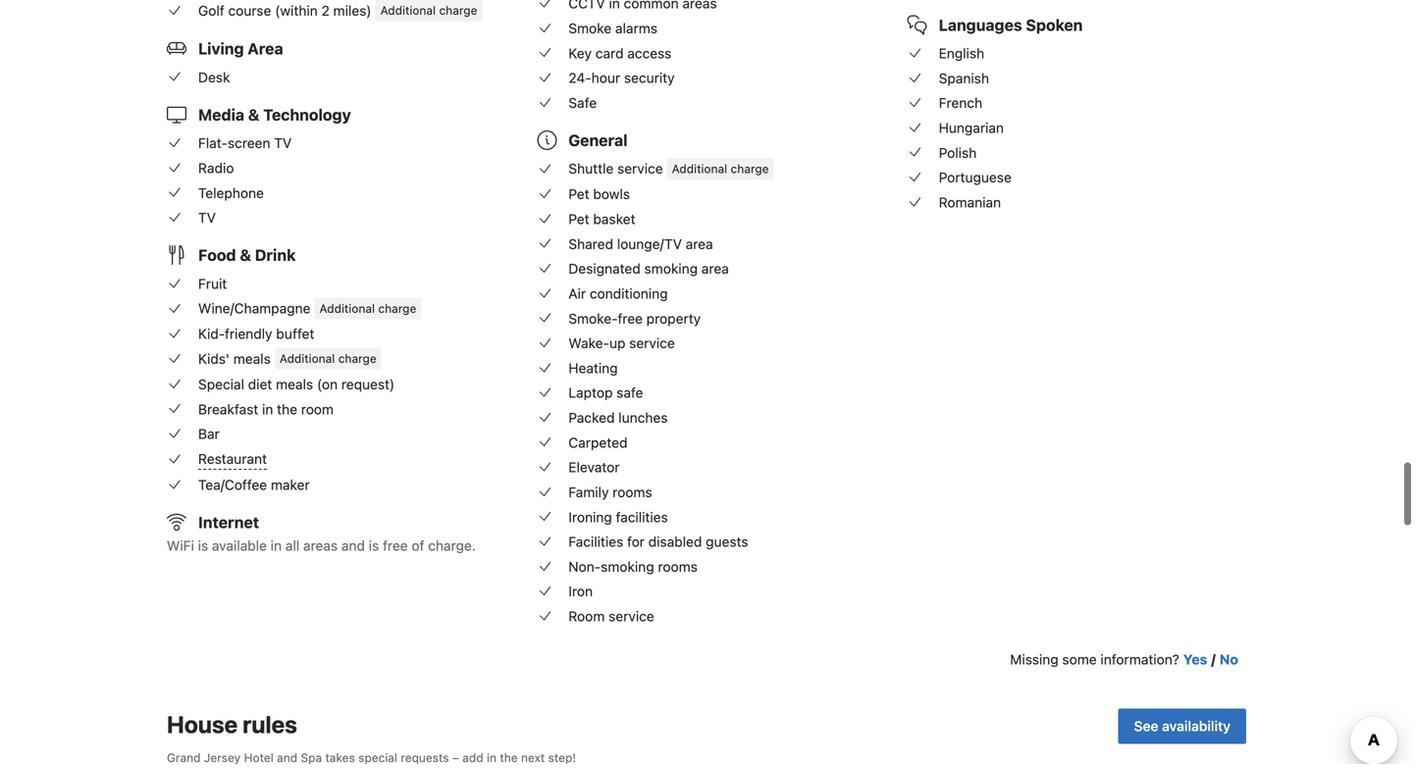 Task type: vqa. For each thing, say whether or not it's contained in the screenshot.
Key Card Access
yes



Task type: describe. For each thing, give the bounding box(es) containing it.
0 horizontal spatial rooms
[[613, 485, 653, 501]]

smoke-free property
[[569, 311, 701, 327]]

living area
[[198, 39, 283, 58]]

maker
[[271, 477, 310, 493]]

drink
[[255, 246, 296, 265]]

family rooms
[[569, 485, 653, 501]]

media & technology
[[198, 105, 351, 124]]

heating
[[569, 360, 618, 376]]

kid-friendly buffet
[[198, 326, 315, 342]]

air
[[569, 286, 586, 302]]

of
[[412, 538, 425, 554]]

hungarian
[[939, 120, 1004, 136]]

fruit
[[198, 276, 227, 292]]

spoken
[[1027, 16, 1083, 34]]

house
[[167, 711, 238, 739]]

designated smoking area
[[569, 261, 729, 277]]

see availability
[[1135, 719, 1231, 735]]

polish
[[939, 145, 977, 161]]

shared
[[569, 236, 614, 252]]

romanian
[[939, 194, 1002, 211]]

0 vertical spatial tv
[[274, 135, 292, 151]]

/
[[1212, 652, 1216, 668]]

screen
[[228, 135, 271, 151]]

packed
[[569, 410, 615, 426]]

service for shuttle
[[618, 161, 663, 177]]

special
[[198, 377, 244, 393]]

& for media
[[248, 105, 260, 124]]

basket
[[593, 211, 636, 227]]

wifi
[[167, 538, 194, 554]]

key
[[569, 45, 592, 61]]

family
[[569, 485, 609, 501]]

food & drink
[[198, 246, 296, 265]]

smoke alarms
[[569, 20, 658, 36]]

up
[[610, 335, 626, 352]]

guests
[[706, 534, 749, 550]]

area for designated smoking area
[[702, 261, 729, 277]]

disabled
[[649, 534, 702, 550]]

and
[[342, 538, 365, 554]]

all
[[286, 538, 300, 554]]

area
[[248, 39, 283, 58]]

smoking for non-
[[601, 559, 655, 575]]

additional inside the wine/champagne additional charge
[[320, 302, 375, 316]]

charge inside 'golf course (within 2 miles) additional charge'
[[439, 3, 478, 17]]

0 vertical spatial in
[[262, 401, 273, 418]]

access
[[628, 45, 672, 61]]

1 vertical spatial service
[[630, 335, 675, 352]]

pet for pet basket
[[569, 211, 590, 227]]

shuttle service additional charge
[[569, 161, 769, 177]]

desk
[[198, 69, 230, 85]]

buffet
[[276, 326, 315, 342]]

facilities
[[616, 509, 668, 526]]

miles)
[[333, 2, 372, 19]]

laptop
[[569, 385, 613, 401]]

card
[[596, 45, 624, 61]]

languages spoken
[[939, 16, 1083, 34]]

flat-screen tv
[[198, 135, 292, 151]]

wifi is available in all areas and is free of charge.
[[167, 538, 476, 554]]

2
[[322, 2, 330, 19]]

media
[[198, 105, 245, 124]]

safe
[[569, 95, 597, 111]]

see
[[1135, 719, 1159, 735]]

the
[[277, 401, 298, 418]]

golf
[[198, 2, 225, 19]]

hour
[[592, 70, 621, 86]]

room
[[569, 609, 605, 625]]

request)
[[342, 377, 395, 393]]

24-
[[569, 70, 592, 86]]

1 vertical spatial in
[[271, 538, 282, 554]]

bar
[[198, 426, 220, 443]]

service for room
[[609, 609, 655, 625]]

technology
[[263, 105, 351, 124]]

1 horizontal spatial meals
[[276, 377, 313, 393]]

internet
[[198, 513, 259, 532]]

security
[[624, 70, 675, 86]]

property
[[647, 311, 701, 327]]

course
[[228, 2, 271, 19]]

friendly
[[225, 326, 273, 342]]

yes
[[1184, 652, 1208, 668]]

breakfast
[[198, 401, 258, 418]]

1 horizontal spatial free
[[618, 311, 643, 327]]

24-hour security
[[569, 70, 675, 86]]

1 is from the left
[[198, 538, 208, 554]]



Task type: locate. For each thing, give the bounding box(es) containing it.
service down smoke-free property
[[630, 335, 675, 352]]

charge inside the wine/champagne additional charge
[[378, 302, 417, 316]]

see availability button
[[1119, 709, 1247, 745]]

room service
[[569, 609, 655, 625]]

1 vertical spatial pet
[[569, 211, 590, 227]]

1 horizontal spatial tv
[[274, 135, 292, 151]]

tv down media & technology
[[274, 135, 292, 151]]

additional right miles) on the left of page
[[381, 3, 436, 17]]

1 vertical spatial free
[[383, 538, 408, 554]]

meals down friendly
[[233, 351, 271, 367]]

wake-
[[569, 335, 610, 352]]

available
[[212, 538, 267, 554]]

charge.
[[428, 538, 476, 554]]

1 vertical spatial meals
[[276, 377, 313, 393]]

pet down the shuttle
[[569, 186, 590, 202]]

room
[[301, 401, 334, 418]]

additional inside 'golf course (within 2 miles) additional charge'
[[381, 3, 436, 17]]

additional
[[381, 3, 436, 17], [672, 162, 728, 176], [320, 302, 375, 316], [280, 352, 335, 366]]

missing
[[1011, 652, 1059, 668]]

free down 'conditioning'
[[618, 311, 643, 327]]

smoke-
[[569, 311, 618, 327]]

0 horizontal spatial tv
[[198, 210, 216, 226]]

0 vertical spatial &
[[248, 105, 260, 124]]

no button
[[1220, 651, 1239, 670]]

french
[[939, 95, 983, 111]]

2 pet from the top
[[569, 211, 590, 227]]

additional up lounge/tv
[[672, 162, 728, 176]]

pet up shared on the left of the page
[[569, 211, 590, 227]]

1 pet from the top
[[569, 186, 590, 202]]

air conditioning
[[569, 286, 668, 302]]

kids'
[[198, 351, 230, 367]]

smoking for designated
[[645, 261, 698, 277]]

0 vertical spatial service
[[618, 161, 663, 177]]

yes button
[[1184, 651, 1208, 670]]

is right and
[[369, 538, 379, 554]]

1 vertical spatial rooms
[[658, 559, 698, 575]]

tv
[[274, 135, 292, 151], [198, 210, 216, 226]]

radio
[[198, 160, 234, 176]]

availability
[[1163, 719, 1231, 735]]

&
[[248, 105, 260, 124], [240, 246, 251, 265]]

living
[[198, 39, 244, 58]]

kid-
[[198, 326, 225, 342]]

1 horizontal spatial is
[[369, 538, 379, 554]]

& up screen
[[248, 105, 260, 124]]

& right food
[[240, 246, 251, 265]]

facilities for disabled guests
[[569, 534, 749, 550]]

packed lunches
[[569, 410, 668, 426]]

facilities
[[569, 534, 624, 550]]

(within
[[275, 2, 318, 19]]

1 vertical spatial tv
[[198, 210, 216, 226]]

charge inside shuttle service additional charge
[[731, 162, 769, 176]]

elevator
[[569, 460, 620, 476]]

no
[[1220, 652, 1239, 668]]

1 horizontal spatial rooms
[[658, 559, 698, 575]]

pet bowls
[[569, 186, 630, 202]]

is
[[198, 538, 208, 554], [369, 538, 379, 554]]

for
[[627, 534, 645, 550]]

in left the
[[262, 401, 273, 418]]

wine/champagne
[[198, 301, 311, 317]]

languages
[[939, 16, 1023, 34]]

0 vertical spatial free
[[618, 311, 643, 327]]

wine/champagne additional charge
[[198, 301, 417, 317]]

rules
[[243, 711, 297, 739]]

area right lounge/tv
[[686, 236, 714, 252]]

2 is from the left
[[369, 538, 379, 554]]

areas
[[303, 538, 338, 554]]

meals up the
[[276, 377, 313, 393]]

telephone
[[198, 185, 264, 201]]

additional inside shuttle service additional charge
[[672, 162, 728, 176]]

0 horizontal spatial free
[[383, 538, 408, 554]]

kids' meals additional charge
[[198, 351, 377, 367]]

area down shared lounge/tv area
[[702, 261, 729, 277]]

0 horizontal spatial meals
[[233, 351, 271, 367]]

additional up kids' meals additional charge
[[320, 302, 375, 316]]

portuguese
[[939, 170, 1012, 186]]

0 vertical spatial area
[[686, 236, 714, 252]]

charge
[[439, 3, 478, 17], [731, 162, 769, 176], [378, 302, 417, 316], [338, 352, 377, 366]]

additional down buffet on the top of page
[[280, 352, 335, 366]]

alarms
[[616, 20, 658, 36]]

flat-
[[198, 135, 228, 151]]

pet for pet bowls
[[569, 186, 590, 202]]

safe
[[617, 385, 644, 401]]

in
[[262, 401, 273, 418], [271, 538, 282, 554]]

rooms down disabled
[[658, 559, 698, 575]]

laptop safe
[[569, 385, 644, 401]]

in left all
[[271, 538, 282, 554]]

free left of
[[383, 538, 408, 554]]

key card access
[[569, 45, 672, 61]]

golf course (within 2 miles) additional charge
[[198, 2, 478, 19]]

1 vertical spatial &
[[240, 246, 251, 265]]

pet basket
[[569, 211, 636, 227]]

tv down 'telephone'
[[198, 210, 216, 226]]

shuttle
[[569, 161, 614, 177]]

pet
[[569, 186, 590, 202], [569, 211, 590, 227]]

& for food
[[240, 246, 251, 265]]

0 vertical spatial meals
[[233, 351, 271, 367]]

special diet meals (on request)
[[198, 377, 395, 393]]

ironing facilities
[[569, 509, 668, 526]]

rooms up the facilities
[[613, 485, 653, 501]]

restaurant
[[198, 451, 267, 468]]

iron
[[569, 584, 593, 600]]

service
[[618, 161, 663, 177], [630, 335, 675, 352], [609, 609, 655, 625]]

0 vertical spatial smoking
[[645, 261, 698, 277]]

(on
[[317, 377, 338, 393]]

lounge/tv
[[617, 236, 682, 252]]

additional inside kids' meals additional charge
[[280, 352, 335, 366]]

diet
[[248, 377, 272, 393]]

smoking down for
[[601, 559, 655, 575]]

0 horizontal spatial is
[[198, 538, 208, 554]]

area
[[686, 236, 714, 252], [702, 261, 729, 277]]

non-
[[569, 559, 601, 575]]

2 vertical spatial service
[[609, 609, 655, 625]]

designated
[[569, 261, 641, 277]]

1 vertical spatial area
[[702, 261, 729, 277]]

general
[[569, 131, 628, 150]]

area for shared lounge/tv area
[[686, 236, 714, 252]]

breakfast in the room
[[198, 401, 334, 418]]

0 vertical spatial pet
[[569, 186, 590, 202]]

charge inside kids' meals additional charge
[[338, 352, 377, 366]]

service up bowls on the top of page
[[618, 161, 663, 177]]

1 vertical spatial smoking
[[601, 559, 655, 575]]

tea/coffee maker
[[198, 477, 310, 493]]

ironing
[[569, 509, 612, 526]]

service right room
[[609, 609, 655, 625]]

0 vertical spatial rooms
[[613, 485, 653, 501]]

is right wifi
[[198, 538, 208, 554]]

wake-up service
[[569, 335, 675, 352]]

house rules
[[167, 711, 297, 739]]

smoking down lounge/tv
[[645, 261, 698, 277]]



